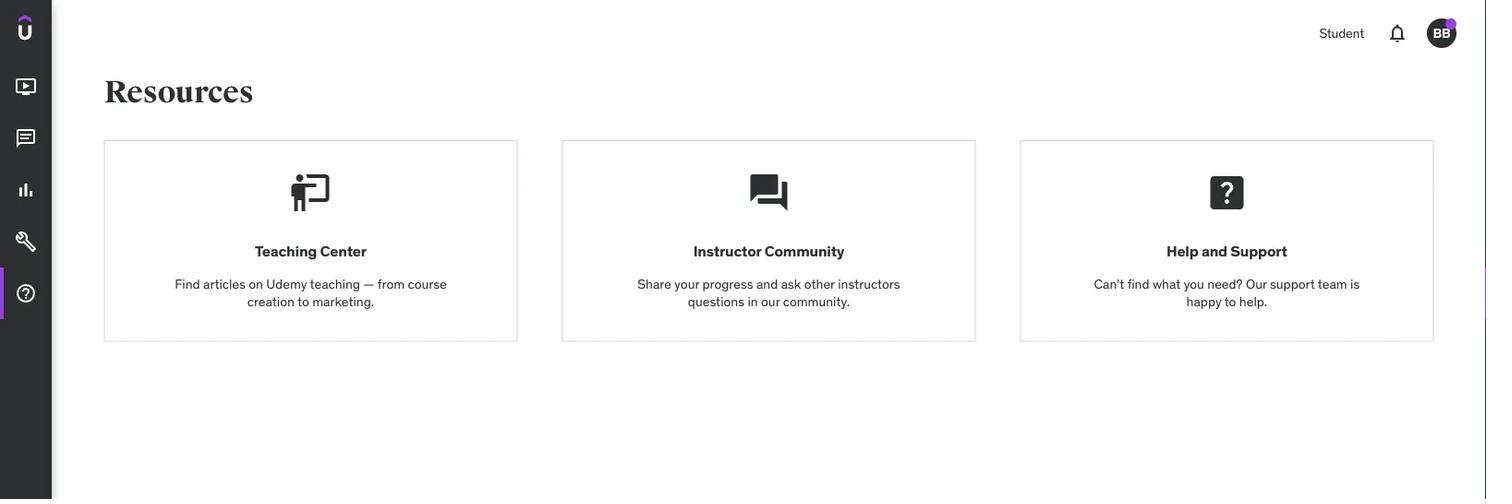 Task type: locate. For each thing, give the bounding box(es) containing it.
community.
[[783, 294, 850, 311]]

questions
[[688, 294, 745, 311]]

to down need?
[[1225, 294, 1237, 311]]

support
[[1231, 242, 1288, 261]]

course
[[408, 276, 447, 293]]

teaching
[[255, 242, 317, 261]]

1 vertical spatial and
[[757, 276, 778, 293]]

share your progress and ask other instructors questions in our community.
[[638, 276, 901, 311]]

1 horizontal spatial and
[[1202, 242, 1228, 261]]

1 to from the left
[[298, 294, 309, 311]]

student
[[1320, 25, 1365, 41]]

2 to from the left
[[1225, 294, 1237, 311]]

0 horizontal spatial to
[[298, 294, 309, 311]]

from
[[378, 276, 405, 293]]

can't find what you need? our support team is happy to help.
[[1095, 276, 1360, 311]]

our
[[1246, 276, 1267, 293]]

creation
[[247, 294, 295, 311]]

you have alerts image
[[1446, 18, 1457, 30]]

other
[[805, 276, 835, 293]]

team
[[1318, 276, 1348, 293]]

support
[[1271, 276, 1316, 293]]

and
[[1202, 242, 1228, 261], [757, 276, 778, 293]]

center
[[320, 242, 367, 261]]

instructors
[[838, 276, 901, 293]]

3 medium image from the top
[[15, 231, 37, 253]]

and up our
[[757, 276, 778, 293]]

teaching
[[310, 276, 360, 293]]

student link
[[1309, 11, 1376, 55]]

instructor
[[694, 242, 762, 261]]

what
[[1153, 276, 1181, 293]]

0 horizontal spatial and
[[757, 276, 778, 293]]

our
[[761, 294, 780, 311]]

to
[[298, 294, 309, 311], [1225, 294, 1237, 311]]

—
[[363, 276, 375, 293]]

1 horizontal spatial to
[[1225, 294, 1237, 311]]

4 medium image from the top
[[15, 283, 37, 305]]

happy
[[1187, 294, 1222, 311]]

medium image
[[15, 76, 37, 98], [15, 179, 37, 202], [15, 231, 37, 253], [15, 283, 37, 305]]

share
[[638, 276, 672, 293]]

and inside the share your progress and ask other instructors questions in our community.
[[757, 276, 778, 293]]

medium image
[[15, 128, 37, 150]]

find articles on udemy teaching — from course creation to marketing.
[[175, 276, 447, 311]]

udemy
[[266, 276, 307, 293]]

0 vertical spatial and
[[1202, 242, 1228, 261]]

and right help
[[1202, 242, 1228, 261]]

to down udemy
[[298, 294, 309, 311]]



Task type: describe. For each thing, give the bounding box(es) containing it.
notifications image
[[1387, 22, 1409, 44]]

find
[[175, 276, 200, 293]]

resources
[[104, 73, 254, 111]]

progress
[[703, 276, 754, 293]]

help and support
[[1167, 242, 1288, 261]]

in
[[748, 294, 758, 311]]

ask
[[781, 276, 802, 293]]

help.
[[1240, 294, 1268, 311]]

teaching center
[[255, 242, 367, 261]]

community
[[765, 242, 845, 261]]

1 medium image from the top
[[15, 76, 37, 98]]

bb
[[1434, 25, 1451, 41]]

you
[[1184, 276, 1205, 293]]

to inside can't find what you need? our support team is happy to help.
[[1225, 294, 1237, 311]]

can't
[[1095, 276, 1125, 293]]

2 medium image from the top
[[15, 179, 37, 202]]

to inside find articles on udemy teaching — from course creation to marketing.
[[298, 294, 309, 311]]

instructor community
[[694, 242, 845, 261]]

on
[[249, 276, 263, 293]]

your
[[675, 276, 700, 293]]

find
[[1128, 276, 1150, 293]]

is
[[1351, 276, 1360, 293]]

help
[[1167, 242, 1199, 261]]

udemy image
[[18, 15, 103, 46]]

marketing.
[[313, 294, 374, 311]]

articles
[[203, 276, 246, 293]]

bb link
[[1420, 11, 1465, 55]]

need?
[[1208, 276, 1243, 293]]



Task type: vqa. For each thing, say whether or not it's contained in the screenshot.
the Careers Blog Help and Support Affiliate Investors
no



